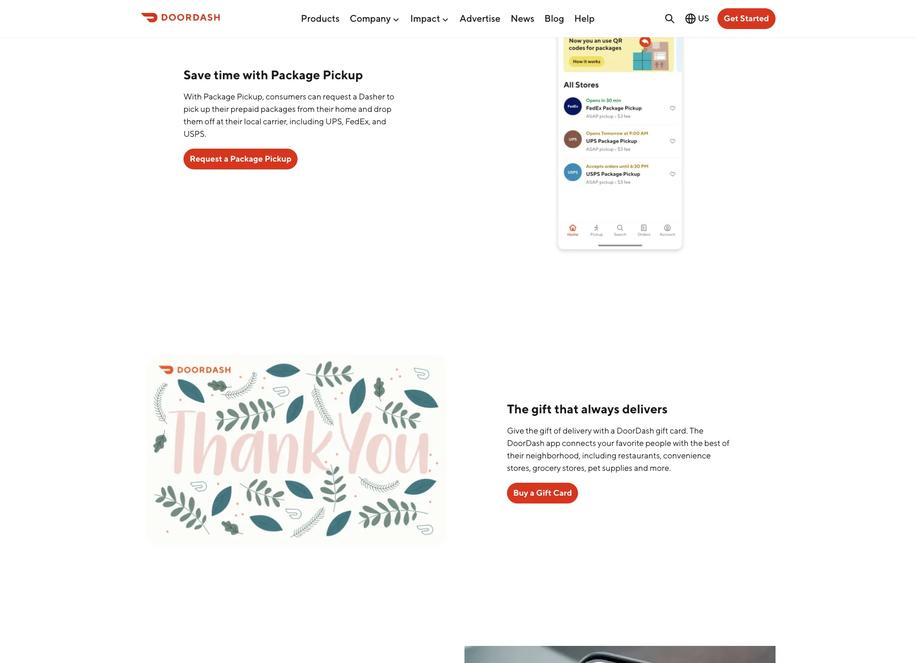 Task type: describe. For each thing, give the bounding box(es) containing it.
a inside give the gift of delivery with a doordash gift card. the doordash app connects your favorite people with the best of their neighborhood, including restaurants, convenience stores, grocery stores, pet supplies and more.
[[611, 426, 615, 436]]

twocolumnfeature dashmart2 image
[[464, 647, 776, 664]]

neighborhood,
[[526, 451, 581, 461]]

a inside the buy a gift card link
[[530, 488, 535, 498]]

gift left that
[[532, 402, 552, 416]]

products
[[301, 13, 340, 24]]

dasher
[[359, 92, 385, 102]]

blog
[[545, 13, 564, 24]]

grocery
[[533, 463, 561, 473]]

1 horizontal spatial of
[[722, 439, 730, 448]]

that
[[555, 402, 579, 416]]

people
[[646, 439, 672, 448]]

local
[[244, 117, 262, 126]]

0 vertical spatial and
[[358, 104, 372, 114]]

blog link
[[545, 9, 564, 28]]

1 vertical spatial with
[[594, 426, 609, 436]]

packages
[[261, 104, 296, 114]]

and inside give the gift of delivery with a doordash gift card. the doordash app connects your favorite people with the best of their neighborhood, including restaurants, convenience stores, grocery stores, pet supplies and more.
[[634, 463, 648, 473]]

gift up app
[[540, 426, 552, 436]]

buy
[[513, 488, 528, 498]]

started
[[740, 13, 769, 23]]

company
[[350, 13, 391, 24]]

from
[[297, 104, 315, 114]]

buy a gift card link
[[507, 483, 578, 504]]

0 horizontal spatial the
[[526, 426, 538, 436]]

1 vertical spatial doordash
[[507, 439, 545, 448]]

ups,
[[326, 117, 344, 126]]

1 horizontal spatial doordash
[[617, 426, 655, 436]]

including inside give the gift of delivery with a doordash gift card. the doordash app connects your favorite people with the best of their neighborhood, including restaurants, convenience stores, grocery stores, pet supplies and more.
[[582, 451, 617, 461]]

off
[[205, 117, 215, 126]]

carrier,
[[263, 117, 288, 126]]

convenience
[[663, 451, 711, 461]]

2 vertical spatial package
[[230, 154, 263, 164]]

with
[[184, 92, 202, 102]]

2 stores, from the left
[[563, 463, 587, 473]]

pick
[[184, 104, 199, 114]]

get started button
[[718, 8, 776, 29]]

package inside with package pickup, consumers can request a dasher to pick up their prepaid packages from their home and drop them off at their local carrier, including ups, fedex, and usps.
[[203, 92, 235, 102]]

give
[[507, 426, 524, 436]]

connects
[[562, 439, 596, 448]]

drop
[[374, 104, 392, 114]]

including inside with package pickup, consumers can request a dasher to pick up their prepaid packages from their home and drop them off at their local carrier, including ups, fedex, and usps.
[[290, 117, 324, 126]]

request
[[323, 92, 351, 102]]

their inside give the gift of delivery with a doordash gift card. the doordash app connects your favorite people with the best of their neighborhood, including restaurants, convenience stores, grocery stores, pet supplies and more.
[[507, 451, 524, 461]]

fedex,
[[345, 117, 371, 126]]

more.
[[650, 463, 671, 473]]

home
[[335, 104, 357, 114]]

pet
[[588, 463, 601, 473]]

cx corp giftcard image
[[141, 312, 452, 591]]



Task type: vqa. For each thing, say whether or not it's contained in the screenshot.
Policy corresponding to Honoring and Empowering Dashers who are Veterans
no



Task type: locate. For each thing, give the bounding box(es) containing it.
1 vertical spatial package
[[203, 92, 235, 102]]

consumers
[[266, 92, 306, 102]]

can
[[308, 92, 321, 102]]

1 horizontal spatial the
[[690, 426, 704, 436]]

get started
[[724, 13, 769, 23]]

the right give
[[526, 426, 538, 436]]

1 horizontal spatial pickup
[[323, 67, 363, 82]]

a right request
[[224, 154, 228, 164]]

package up consumers
[[271, 67, 320, 82]]

1 horizontal spatial the
[[691, 439, 703, 448]]

the
[[526, 426, 538, 436], [691, 439, 703, 448]]

stores,
[[507, 463, 531, 473], [563, 463, 587, 473]]

0 vertical spatial with
[[243, 67, 268, 82]]

0 vertical spatial of
[[554, 426, 561, 436]]

0 horizontal spatial stores,
[[507, 463, 531, 473]]

of up app
[[554, 426, 561, 436]]

0 vertical spatial pickup
[[323, 67, 363, 82]]

0 vertical spatial the
[[526, 426, 538, 436]]

pickup,
[[237, 92, 264, 102]]

of right best
[[722, 439, 730, 448]]

save time with package pickup
[[184, 67, 363, 82]]

time
[[214, 67, 240, 82]]

us
[[698, 13, 709, 23]]

a up home
[[353, 92, 357, 102]]

their up 'ups,'
[[316, 104, 334, 114]]

buy a gift card
[[513, 488, 572, 498]]

app
[[546, 439, 561, 448]]

a inside request a package pickup link
[[224, 154, 228, 164]]

with down card.
[[673, 439, 689, 448]]

globe line image
[[685, 12, 697, 25]]

the up convenience
[[691, 439, 703, 448]]

0 vertical spatial the
[[507, 402, 529, 416]]

their up "at"
[[212, 104, 229, 114]]

gift
[[536, 488, 552, 498]]

best
[[705, 439, 721, 448]]

impact link
[[410, 9, 450, 28]]

always
[[581, 402, 620, 416]]

gift
[[532, 402, 552, 416], [540, 426, 552, 436], [656, 426, 668, 436]]

cx corp parcel package pickup image
[[464, 0, 776, 256]]

a right "buy" at right bottom
[[530, 488, 535, 498]]

and down drop
[[372, 117, 386, 126]]

favorite
[[616, 439, 644, 448]]

their right "at"
[[225, 117, 243, 126]]

1 horizontal spatial including
[[582, 451, 617, 461]]

package
[[271, 67, 320, 82], [203, 92, 235, 102], [230, 154, 263, 164]]

delivery
[[563, 426, 592, 436]]

their down give
[[507, 451, 524, 461]]

up
[[200, 104, 210, 114]]

doordash down give
[[507, 439, 545, 448]]

card.
[[670, 426, 688, 436]]

1 vertical spatial of
[[722, 439, 730, 448]]

including up pet at the right bottom of the page
[[582, 451, 617, 461]]

1 vertical spatial the
[[690, 426, 704, 436]]

1 vertical spatial the
[[691, 439, 703, 448]]

give the gift of delivery with a doordash gift card. the doordash app connects your favorite people with the best of their neighborhood, including restaurants, convenience stores, grocery stores, pet supplies and more.
[[507, 426, 730, 473]]

the up give
[[507, 402, 529, 416]]

and
[[358, 104, 372, 114], [372, 117, 386, 126], [634, 463, 648, 473]]

to
[[387, 92, 394, 102]]

advertise link
[[460, 9, 501, 28]]

package down the 'local'
[[230, 154, 263, 164]]

at
[[216, 117, 224, 126]]

the inside give the gift of delivery with a doordash gift card. the doordash app connects your favorite people with the best of their neighborhood, including restaurants, convenience stores, grocery stores, pet supplies and more.
[[690, 426, 704, 436]]

products link
[[301, 9, 340, 28]]

them
[[184, 117, 203, 126]]

a up your
[[611, 426, 615, 436]]

with
[[243, 67, 268, 82], [594, 426, 609, 436], [673, 439, 689, 448]]

1 vertical spatial including
[[582, 451, 617, 461]]

doordash
[[617, 426, 655, 436], [507, 439, 545, 448]]

impact
[[410, 13, 440, 24]]

2 horizontal spatial with
[[673, 439, 689, 448]]

restaurants,
[[618, 451, 662, 461]]

0 vertical spatial package
[[271, 67, 320, 82]]

get
[[724, 13, 739, 23]]

1 horizontal spatial with
[[594, 426, 609, 436]]

gift up people
[[656, 426, 668, 436]]

including
[[290, 117, 324, 126], [582, 451, 617, 461]]

supplies
[[602, 463, 633, 473]]

the gift that always delivers
[[507, 402, 668, 416]]

news link
[[511, 9, 535, 28]]

save
[[184, 67, 211, 82]]

1 vertical spatial and
[[372, 117, 386, 126]]

0 horizontal spatial including
[[290, 117, 324, 126]]

advertise
[[460, 13, 501, 24]]

stores, left pet at the right bottom of the page
[[563, 463, 587, 473]]

request a package pickup
[[190, 154, 292, 164]]

pickup
[[323, 67, 363, 82], [265, 154, 292, 164]]

a
[[353, 92, 357, 102], [224, 154, 228, 164], [611, 426, 615, 436], [530, 488, 535, 498]]

and down dasher
[[358, 104, 372, 114]]

pickup up the request
[[323, 67, 363, 82]]

a inside with package pickup, consumers can request a dasher to pick up their prepaid packages from their home and drop them off at their local carrier, including ups, fedex, and usps.
[[353, 92, 357, 102]]

stores, up "buy" at right bottom
[[507, 463, 531, 473]]

of
[[554, 426, 561, 436], [722, 439, 730, 448]]

including down from
[[290, 117, 324, 126]]

0 horizontal spatial pickup
[[265, 154, 292, 164]]

1 horizontal spatial stores,
[[563, 463, 587, 473]]

usps.
[[184, 129, 206, 139]]

the
[[507, 402, 529, 416], [690, 426, 704, 436]]

the right card.
[[690, 426, 704, 436]]

0 horizontal spatial doordash
[[507, 439, 545, 448]]

help
[[574, 13, 595, 24]]

doordash up favorite
[[617, 426, 655, 436]]

1 vertical spatial pickup
[[265, 154, 292, 164]]

news
[[511, 13, 535, 24]]

with up your
[[594, 426, 609, 436]]

their
[[212, 104, 229, 114], [316, 104, 334, 114], [225, 117, 243, 126], [507, 451, 524, 461]]

prepaid
[[231, 104, 259, 114]]

0 horizontal spatial with
[[243, 67, 268, 82]]

2 vertical spatial with
[[673, 439, 689, 448]]

0 vertical spatial doordash
[[617, 426, 655, 436]]

with package pickup, consumers can request a dasher to pick up their prepaid packages from their home and drop them off at their local carrier, including ups, fedex, and usps.
[[184, 92, 394, 139]]

your
[[598, 439, 614, 448]]

0 horizontal spatial the
[[507, 402, 529, 416]]

2 vertical spatial and
[[634, 463, 648, 473]]

request
[[190, 154, 222, 164]]

company link
[[350, 9, 400, 28]]

1 stores, from the left
[[507, 463, 531, 473]]

delivers
[[622, 402, 668, 416]]

help link
[[574, 9, 595, 28]]

0 horizontal spatial of
[[554, 426, 561, 436]]

0 vertical spatial including
[[290, 117, 324, 126]]

card
[[553, 488, 572, 498]]

package up up
[[203, 92, 235, 102]]

pickup down carrier,
[[265, 154, 292, 164]]

with up pickup,
[[243, 67, 268, 82]]

request a package pickup link
[[184, 149, 298, 170]]

and down restaurants,
[[634, 463, 648, 473]]



